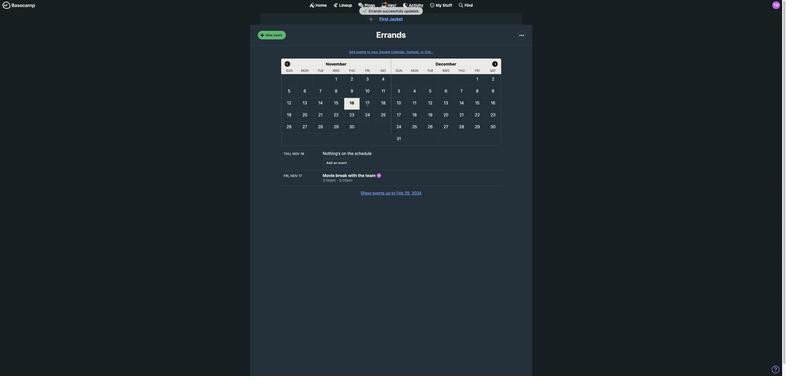 Task type: vqa. For each thing, say whether or not it's contained in the screenshot.
For
no



Task type: locate. For each thing, give the bounding box(es) containing it.
the
[[348, 151, 354, 156], [358, 174, 365, 178]]

2 sun from the left
[[396, 69, 403, 73]]

fri
[[366, 69, 370, 73], [475, 69, 480, 73]]

wed down the december
[[443, 69, 450, 73]]

0 horizontal spatial events
[[356, 50, 367, 54]]

1 vertical spatial add
[[327, 161, 333, 165]]

wed down the november
[[333, 69, 340, 73]]

wed
[[333, 69, 340, 73], [443, 69, 450, 73]]

1 vertical spatial to
[[392, 191, 396, 196]]

2 wed from the left
[[443, 69, 450, 73]]

1 horizontal spatial add
[[349, 50, 356, 54]]

2 tue from the left
[[428, 69, 434, 73]]

1 horizontal spatial to
[[392, 191, 396, 196]]

add for add events to your google calendar, outlook, or ical…
[[349, 50, 356, 54]]

tue
[[318, 69, 324, 73], [428, 69, 434, 73]]

1 horizontal spatial events
[[372, 191, 385, 196]]

event right new
[[274, 33, 282, 37]]

1 horizontal spatial wed
[[443, 69, 450, 73]]

movie
[[323, 174, 335, 178]]

1 vertical spatial tyler black image
[[377, 174, 381, 178]]

0 horizontal spatial add
[[327, 161, 333, 165]]

thu
[[349, 69, 356, 73], [459, 69, 465, 73]]

add for add an event
[[327, 161, 333, 165]]

1 wed from the left
[[333, 69, 340, 73]]

events left your
[[356, 50, 367, 54]]

show        events      up to        feb 29, 2024
[[361, 191, 422, 196]]

tyler black image inside main element
[[773, 1, 781, 9]]

nov left the 16
[[293, 152, 300, 156]]

0 vertical spatial add
[[349, 50, 356, 54]]

schedule
[[355, 151, 372, 156]]

1 fri from the left
[[366, 69, 370, 73]]

errands
[[369, 9, 382, 13], [377, 30, 406, 40]]

0 horizontal spatial to
[[368, 50, 371, 54]]

1 thu from the left
[[349, 69, 356, 73]]

0 vertical spatial the
[[348, 151, 354, 156]]

to left your
[[368, 50, 371, 54]]

0 vertical spatial to
[[368, 50, 371, 54]]

add an event link
[[323, 159, 351, 168]]

hey! button
[[382, 2, 397, 8]]

show        events      up to        feb 29, 2024 button
[[361, 190, 422, 197]]

1 horizontal spatial tyler black image
[[773, 1, 781, 9]]

wed for november
[[333, 69, 340, 73]]

google
[[379, 50, 390, 54]]

0 vertical spatial nov
[[293, 152, 300, 156]]

1 horizontal spatial fri
[[475, 69, 480, 73]]

1 vertical spatial nov
[[291, 174, 298, 178]]

add
[[349, 50, 356, 54], [327, 161, 333, 165]]

0 vertical spatial errands
[[369, 9, 382, 13]]

1 vertical spatial errands
[[377, 30, 406, 40]]

home
[[316, 3, 327, 7]]

tyler black image
[[773, 1, 781, 9], [377, 174, 381, 178]]

0 horizontal spatial wed
[[333, 69, 340, 73]]

1 tue from the left
[[318, 69, 324, 73]]

sun
[[286, 69, 293, 73], [396, 69, 403, 73]]

errands down first jacket 'link'
[[377, 30, 406, 40]]

to
[[368, 50, 371, 54], [392, 191, 396, 196]]

1 horizontal spatial mon
[[411, 69, 419, 73]]

1 horizontal spatial the
[[358, 174, 365, 178]]

2 thu from the left
[[459, 69, 465, 73]]

0 horizontal spatial mon
[[301, 69, 309, 73]]

thu for december
[[459, 69, 465, 73]]

1 horizontal spatial tue
[[428, 69, 434, 73]]

sat for december
[[491, 69, 496, 73]]

2 fri from the left
[[475, 69, 480, 73]]

2 sat from the left
[[491, 69, 496, 73]]

events inside button
[[372, 191, 385, 196]]

to right up
[[392, 191, 396, 196]]

on
[[342, 151, 347, 156]]

or
[[421, 50, 424, 54]]

errands successfully updated. alert
[[0, 7, 783, 15]]

0 horizontal spatial sun
[[286, 69, 293, 73]]

29,
[[405, 191, 411, 196]]

1 mon from the left
[[301, 69, 309, 73]]

break
[[336, 174, 347, 178]]

0 horizontal spatial sat
[[381, 69, 387, 73]]

0 vertical spatial tyler black image
[[773, 1, 781, 9]]

event right the 'an'
[[339, 161, 347, 165]]

first
[[380, 17, 389, 21]]

0 vertical spatial events
[[356, 50, 367, 54]]

1 horizontal spatial event
[[339, 161, 347, 165]]

5:00pm
[[340, 178, 353, 183]]

0 horizontal spatial thu
[[349, 69, 356, 73]]

mon for november
[[301, 69, 309, 73]]

1 vertical spatial event
[[339, 161, 347, 165]]

nov for thu,
[[293, 152, 300, 156]]

pings button
[[359, 3, 375, 8]]

feb
[[397, 191, 404, 196]]

sun for november
[[286, 69, 293, 73]]

the right with
[[358, 174, 365, 178]]

hey!
[[388, 3, 397, 7]]

nov
[[293, 152, 300, 156], [291, 174, 298, 178]]

my
[[436, 3, 442, 7]]

2 mon from the left
[[411, 69, 419, 73]]

jacket
[[390, 17, 403, 21]]

0 horizontal spatial tue
[[318, 69, 324, 73]]

1 horizontal spatial sat
[[491, 69, 496, 73]]

sat
[[381, 69, 387, 73], [491, 69, 496, 73]]

to inside show        events      up to        feb 29, 2024 button
[[392, 191, 396, 196]]

0 horizontal spatial fri
[[366, 69, 370, 73]]

-
[[337, 178, 339, 183]]

events left up
[[372, 191, 385, 196]]

errands inside alert
[[369, 9, 382, 13]]

mon
[[301, 69, 309, 73], [411, 69, 419, 73]]

your
[[372, 50, 378, 54]]

event
[[274, 33, 282, 37], [339, 161, 347, 165]]

events for up
[[372, 191, 385, 196]]

errands down pings
[[369, 9, 382, 13]]

ical…
[[425, 50, 434, 54]]

new
[[266, 33, 273, 37]]

1 sat from the left
[[381, 69, 387, 73]]

0 vertical spatial event
[[274, 33, 282, 37]]

add events to your google calendar, outlook, or ical… link
[[349, 50, 434, 54]]

up
[[386, 191, 391, 196]]

nov left 17
[[291, 174, 298, 178]]

the right on
[[348, 151, 354, 156]]

stuff
[[443, 3, 453, 7]]

november
[[326, 62, 347, 66]]

•
[[367, 104, 369, 108]]

add left the 'an'
[[327, 161, 333, 165]]

1 horizontal spatial sun
[[396, 69, 403, 73]]

add left your
[[349, 50, 356, 54]]

nothing's
[[323, 151, 341, 156]]

events
[[356, 50, 367, 54], [372, 191, 385, 196]]

thu for november
[[349, 69, 356, 73]]

3:00pm
[[323, 178, 336, 183]]

0 horizontal spatial the
[[348, 151, 354, 156]]

lineup
[[340, 3, 352, 7]]

find button
[[459, 3, 473, 8]]

1 vertical spatial events
[[372, 191, 385, 196]]

2024
[[412, 191, 422, 196]]

1 sun from the left
[[286, 69, 293, 73]]

with
[[348, 174, 357, 178]]

1 horizontal spatial thu
[[459, 69, 465, 73]]

new event link
[[258, 31, 286, 39]]

wed for december
[[443, 69, 450, 73]]

events for to
[[356, 50, 367, 54]]



Task type: describe. For each thing, give the bounding box(es) containing it.
outlook,
[[407, 50, 420, 54]]

first jacket link
[[380, 17, 403, 21]]

mon for december
[[411, 69, 419, 73]]

updated.
[[405, 9, 420, 13]]

1 vertical spatial the
[[358, 174, 365, 178]]

sun for december
[[396, 69, 403, 73]]

nothing's on the schedule
[[323, 151, 372, 156]]

nov for fri,
[[291, 174, 298, 178]]

16
[[301, 152, 304, 156]]

0 horizontal spatial event
[[274, 33, 282, 37]]

switch accounts image
[[2, 1, 35, 9]]

errands for errands
[[377, 30, 406, 40]]

17
[[299, 174, 302, 178]]

fri,
[[284, 174, 290, 178]]

main element
[[0, 0, 783, 10]]

movie break with the team
[[323, 174, 377, 178]]

activity
[[409, 3, 424, 7]]

thu,
[[284, 152, 292, 156]]

fri, nov 17
[[284, 174, 302, 178]]

successfully
[[383, 9, 404, 13]]

errands for errands successfully updated.
[[369, 9, 382, 13]]

team
[[366, 174, 376, 178]]

new event
[[266, 33, 282, 37]]

3:00pm     -     5:00pm
[[323, 178, 353, 183]]

activity link
[[403, 3, 424, 8]]

lineup link
[[333, 3, 352, 8]]

show
[[361, 191, 371, 196]]

my stuff button
[[430, 3, 453, 8]]

first jacket
[[380, 17, 403, 21]]

tue for december
[[428, 69, 434, 73]]

find
[[465, 3, 473, 7]]

0 horizontal spatial tyler black image
[[377, 174, 381, 178]]

add an event
[[327, 161, 347, 165]]

december
[[436, 62, 457, 66]]

add events to your google calendar, outlook, or ical…
[[349, 50, 434, 54]]

calendar,
[[391, 50, 406, 54]]

errands successfully updated.
[[368, 9, 420, 13]]

fri for november
[[366, 69, 370, 73]]

an
[[334, 161, 338, 165]]

fri for december
[[475, 69, 480, 73]]

pings
[[365, 3, 375, 7]]

sat for november
[[381, 69, 387, 73]]

tue for november
[[318, 69, 324, 73]]

home link
[[310, 3, 327, 8]]

thu, nov 16
[[284, 152, 304, 156]]

my stuff
[[436, 3, 453, 7]]



